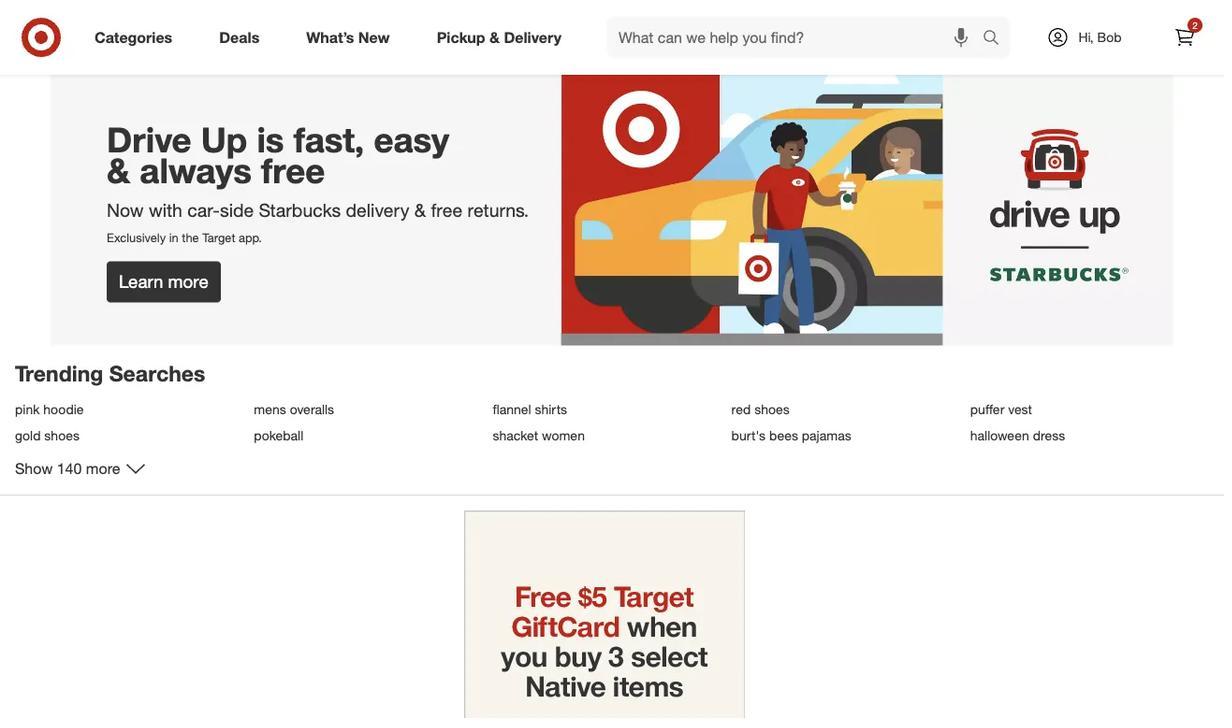 Task type: vqa. For each thing, say whether or not it's contained in the screenshot.
Rite in the '$12.99 Franklin Sports 1000 Series Grip-Rite Official Football - Brown'
no



Task type: locate. For each thing, give the bounding box(es) containing it.
more down the
[[168, 271, 209, 293]]

wild fable
[[1060, 25, 1121, 41]]

free left returns.
[[431, 199, 463, 221]]

2 link
[[1164, 17, 1206, 58]]

shirts
[[535, 401, 567, 418]]

more
[[168, 271, 209, 293], [86, 460, 120, 479]]

free up starbucks
[[261, 149, 325, 191]]

drive up starbucks image
[[51, 65, 1174, 346]]

side
[[220, 199, 254, 221]]

delivery
[[346, 199, 409, 221]]

1 vertical spatial more
[[86, 460, 120, 479]]

mens overalls
[[254, 401, 334, 418]]

starbucks
[[259, 199, 341, 221]]

more inside show 140 more button
[[86, 460, 120, 479]]

halloween
[[970, 427, 1029, 443]]

0 horizontal spatial free
[[261, 149, 325, 191]]

1 vertical spatial free
[[431, 199, 463, 221]]

app.
[[239, 230, 262, 245]]

halloween dress
[[970, 427, 1065, 443]]

up
[[201, 119, 247, 160]]

burt's bees pajamas link
[[732, 427, 959, 443]]

target
[[202, 230, 235, 245]]

0 horizontal spatial shoes
[[44, 427, 80, 443]]

exclusively
[[107, 230, 166, 245]]

wild fable link
[[995, 0, 1186, 43]]

easy
[[374, 119, 449, 160]]

free
[[261, 149, 325, 191], [431, 199, 463, 221]]

shacket women
[[493, 427, 585, 443]]

trending
[[15, 361, 103, 387]]

0 vertical spatial free
[[261, 149, 325, 191]]

shacket women link
[[493, 427, 720, 443]]

with
[[149, 199, 182, 221]]

pink
[[15, 401, 40, 418]]

puffer
[[970, 401, 1005, 418]]

bees
[[769, 427, 798, 443]]

more right 140
[[86, 460, 120, 479]]

mens
[[254, 401, 286, 418]]

now with car-side starbucks delivery & free returns. exclusively in the target app.
[[107, 199, 529, 245]]

the
[[182, 230, 199, 245]]

1 horizontal spatial more
[[168, 271, 209, 293]]

1 vertical spatial shoes
[[44, 427, 80, 443]]

puffer vest link
[[970, 401, 1198, 418]]

what's new link
[[290, 17, 413, 58]]

original use
[[289, 25, 361, 41]]

shade & shore link
[[421, 0, 612, 43]]

returns.
[[468, 199, 529, 221]]

flannel shirts
[[493, 401, 567, 418]]

shoes
[[755, 401, 790, 418], [44, 427, 80, 443]]

above
[[706, 25, 743, 41]]

shoes down hoodie
[[44, 427, 80, 443]]

now
[[107, 199, 144, 221]]

red shoes
[[732, 401, 790, 418]]

stars
[[672, 25, 702, 41]]

use
[[338, 25, 361, 41]]

pink hoodie
[[15, 401, 84, 418]]

trending searches
[[15, 361, 205, 387]]

categories link
[[79, 17, 196, 58]]

1 horizontal spatial shoes
[[755, 401, 790, 418]]

0 vertical spatial more
[[168, 271, 209, 293]]

pajamas
[[802, 427, 852, 443]]

searches
[[109, 361, 205, 387]]

kona
[[108, 25, 138, 41]]

gold shoes link
[[15, 427, 243, 443]]

learn more button
[[107, 262, 221, 303]]

shoes up bees
[[755, 401, 790, 418]]

pink hoodie link
[[15, 401, 243, 418]]

& inside now with car-side starbucks delivery & free returns. exclusively in the target app.
[[414, 199, 426, 221]]

0 horizontal spatial more
[[86, 460, 120, 479]]

2
[[1193, 19, 1198, 31]]

puffer vest gold shoes
[[15, 401, 1032, 443]]

What can we help you find? suggestions appear below search field
[[608, 17, 988, 58]]

deals
[[219, 28, 260, 46]]

show 140 more
[[15, 460, 120, 479]]

original
[[289, 25, 334, 41]]

flannel shirts link
[[493, 401, 720, 418]]

red shoes link
[[732, 401, 959, 418]]

1 horizontal spatial free
[[431, 199, 463, 221]]



Task type: describe. For each thing, give the bounding box(es) containing it.
pokeball link
[[254, 427, 481, 443]]

delivery
[[504, 28, 562, 46]]

pickup & delivery
[[437, 28, 562, 46]]

advertisement region
[[464, 511, 745, 720]]

burt's bees pajamas
[[732, 427, 852, 443]]

drive up is fast, easy
[[107, 119, 449, 160]]

140
[[57, 460, 82, 479]]

kona sol
[[108, 25, 160, 41]]

dress
[[1033, 427, 1065, 443]]

shade
[[472, 25, 510, 41]]

drive
[[107, 119, 191, 160]]

halloween dress link
[[970, 427, 1198, 443]]

fast,
[[294, 119, 364, 160]]

hi, bob
[[1079, 29, 1122, 45]]

burt's
[[732, 427, 766, 443]]

pickup & delivery link
[[421, 17, 585, 58]]

is
[[257, 119, 284, 160]]

shore
[[526, 25, 561, 41]]

more inside learn more button
[[168, 271, 209, 293]]

red
[[732, 401, 751, 418]]

free inside now with car-side starbucks delivery & free returns. exclusively in the target app.
[[431, 199, 463, 221]]

mens overalls link
[[254, 401, 481, 418]]

pickup
[[437, 28, 485, 46]]

overalls
[[290, 401, 334, 418]]

gold
[[15, 427, 41, 443]]

car-
[[188, 199, 220, 221]]

original use link
[[230, 0, 421, 43]]

show 140 more button
[[15, 458, 147, 480]]

shacket
[[493, 427, 538, 443]]

vest
[[1008, 401, 1032, 418]]

hoodie
[[43, 401, 84, 418]]

shoes inside puffer vest gold shoes
[[44, 427, 80, 443]]

sol
[[141, 25, 160, 41]]

& always free
[[107, 149, 325, 191]]

new
[[358, 28, 390, 46]]

what's
[[306, 28, 354, 46]]

fable
[[1089, 25, 1121, 41]]

wild
[[1060, 25, 1085, 41]]

search button
[[974, 17, 1019, 62]]

learn more
[[119, 271, 209, 293]]

deals link
[[203, 17, 283, 58]]

show
[[15, 460, 53, 479]]

hi,
[[1079, 29, 1094, 45]]

learn
[[119, 271, 163, 293]]

in
[[169, 230, 179, 245]]

flannel
[[493, 401, 531, 418]]

always
[[140, 149, 252, 191]]

stars above
[[672, 25, 743, 41]]

categories
[[95, 28, 172, 46]]

what's new
[[306, 28, 390, 46]]

shade & shore
[[472, 25, 561, 41]]

women
[[542, 427, 585, 443]]

search
[[974, 30, 1019, 48]]

stars above link
[[612, 0, 803, 43]]

pokeball
[[254, 427, 303, 443]]

bob
[[1098, 29, 1122, 45]]

0 vertical spatial shoes
[[755, 401, 790, 418]]

kona sol link
[[38, 0, 230, 43]]



